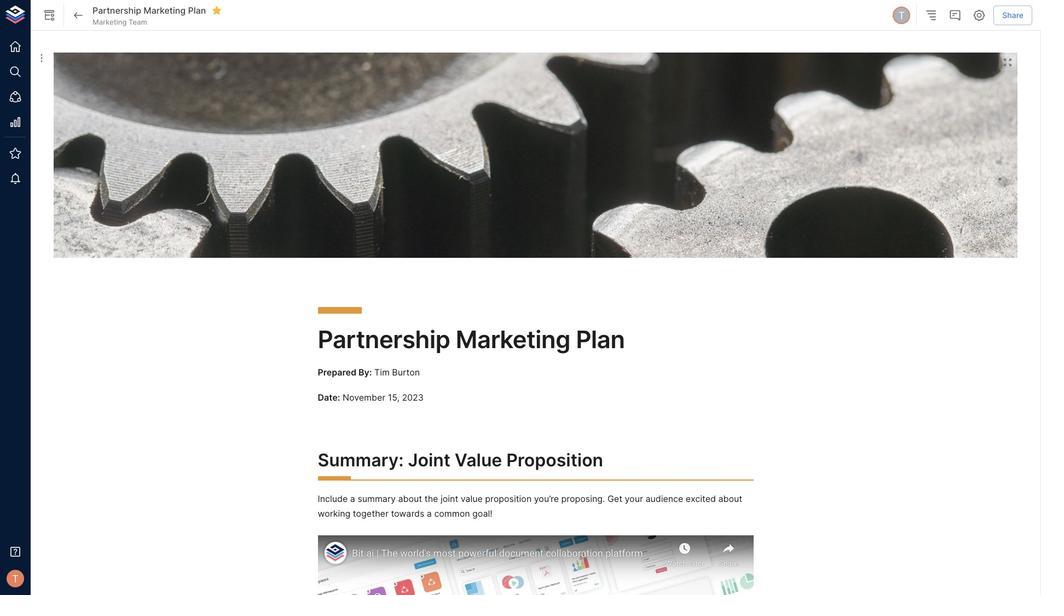 Task type: vqa. For each thing, say whether or not it's contained in the screenshot.
2023
yes



Task type: locate. For each thing, give the bounding box(es) containing it.
0 horizontal spatial partnership
[[93, 5, 141, 16]]

about
[[398, 493, 422, 504], [719, 493, 742, 504]]

1 horizontal spatial partnership
[[318, 325, 450, 354]]

proposition
[[507, 449, 603, 471]]

joint
[[441, 493, 458, 504]]

0 vertical spatial marketing
[[144, 5, 186, 16]]

partnership marketing plan
[[93, 5, 206, 16], [318, 325, 625, 354]]

1 horizontal spatial partnership marketing plan
[[318, 325, 625, 354]]

date:
[[318, 392, 340, 403]]

0 vertical spatial a
[[350, 493, 355, 504]]

summary
[[358, 493, 396, 504]]

partnership
[[93, 5, 141, 16], [318, 325, 450, 354]]

partnership up marketing team
[[93, 5, 141, 16]]

plan
[[188, 5, 206, 16], [576, 325, 625, 354]]

0 horizontal spatial about
[[398, 493, 422, 504]]

about right excited
[[719, 493, 742, 504]]

a down the
[[427, 508, 432, 519]]

0 horizontal spatial a
[[350, 493, 355, 504]]

1 horizontal spatial marketing
[[144, 5, 186, 16]]

proposing.
[[561, 493, 605, 504]]

a
[[350, 493, 355, 504], [427, 508, 432, 519]]

table of contents image
[[925, 9, 938, 22]]

0 vertical spatial plan
[[188, 5, 206, 16]]

0 vertical spatial t button
[[891, 5, 912, 26]]

summary: joint value proposition
[[318, 449, 603, 471]]

0 horizontal spatial t
[[12, 573, 19, 585]]

1 horizontal spatial about
[[719, 493, 742, 504]]

a right include
[[350, 493, 355, 504]]

tim
[[374, 367, 390, 378]]

1 horizontal spatial t
[[899, 9, 905, 21]]

0 horizontal spatial marketing
[[93, 17, 127, 26]]

the
[[425, 493, 438, 504]]

1 vertical spatial marketing
[[93, 17, 127, 26]]

get
[[608, 493, 622, 504]]

t
[[899, 9, 905, 21], [12, 573, 19, 585]]

audience
[[646, 493, 683, 504]]

t button
[[891, 5, 912, 26], [3, 567, 27, 591]]

0 vertical spatial t
[[899, 9, 905, 21]]

1 horizontal spatial plan
[[576, 325, 625, 354]]

you're
[[534, 493, 559, 504]]

1 vertical spatial t
[[12, 573, 19, 585]]

2 vertical spatial marketing
[[456, 325, 570, 354]]

share button
[[994, 5, 1033, 25]]

prepared by: tim burton
[[318, 367, 420, 378]]

1 vertical spatial plan
[[576, 325, 625, 354]]

1 horizontal spatial a
[[427, 508, 432, 519]]

t for t button to the left
[[12, 573, 19, 585]]

0 horizontal spatial partnership marketing plan
[[93, 5, 206, 16]]

1 vertical spatial t button
[[3, 567, 27, 591]]

about up the towards
[[398, 493, 422, 504]]

team
[[129, 17, 147, 26]]

1 about from the left
[[398, 493, 422, 504]]

2 horizontal spatial marketing
[[456, 325, 570, 354]]

marketing
[[144, 5, 186, 16], [93, 17, 127, 26], [456, 325, 570, 354]]

by:
[[359, 367, 372, 378]]

partnership up tim
[[318, 325, 450, 354]]

common
[[434, 508, 470, 519]]

include
[[318, 493, 348, 504]]

include a summary about the joint value proposition you're proposing. get your audience excited about working together towards a common goal!
[[318, 493, 745, 519]]

share
[[1003, 10, 1024, 20]]

date: november 15, 2023
[[318, 392, 424, 403]]



Task type: describe. For each thing, give the bounding box(es) containing it.
2023
[[402, 392, 424, 403]]

0 vertical spatial partnership
[[93, 5, 141, 16]]

comments image
[[949, 9, 962, 22]]

1 vertical spatial partnership marketing plan
[[318, 325, 625, 354]]

burton
[[392, 367, 420, 378]]

remove favorite image
[[212, 5, 222, 15]]

proposition
[[485, 493, 532, 504]]

show wiki image
[[43, 9, 56, 22]]

marketing team
[[93, 17, 147, 26]]

1 vertical spatial a
[[427, 508, 432, 519]]

1 vertical spatial partnership
[[318, 325, 450, 354]]

go back image
[[72, 9, 85, 22]]

working
[[318, 508, 351, 519]]

0 horizontal spatial plan
[[188, 5, 206, 16]]

value
[[461, 493, 483, 504]]

excited
[[686, 493, 716, 504]]

goal!
[[473, 508, 493, 519]]

1 horizontal spatial t button
[[891, 5, 912, 26]]

15,
[[388, 392, 400, 403]]

0 vertical spatial partnership marketing plan
[[93, 5, 206, 16]]

joint
[[408, 449, 451, 471]]

marketing team link
[[93, 17, 147, 27]]

your
[[625, 493, 643, 504]]

t for the right t button
[[899, 9, 905, 21]]

2 about from the left
[[719, 493, 742, 504]]

november
[[343, 392, 386, 403]]

value
[[455, 449, 502, 471]]

together
[[353, 508, 389, 519]]

settings image
[[973, 9, 986, 22]]

towards
[[391, 508, 424, 519]]

prepared
[[318, 367, 356, 378]]

summary:
[[318, 449, 404, 471]]

0 horizontal spatial t button
[[3, 567, 27, 591]]



